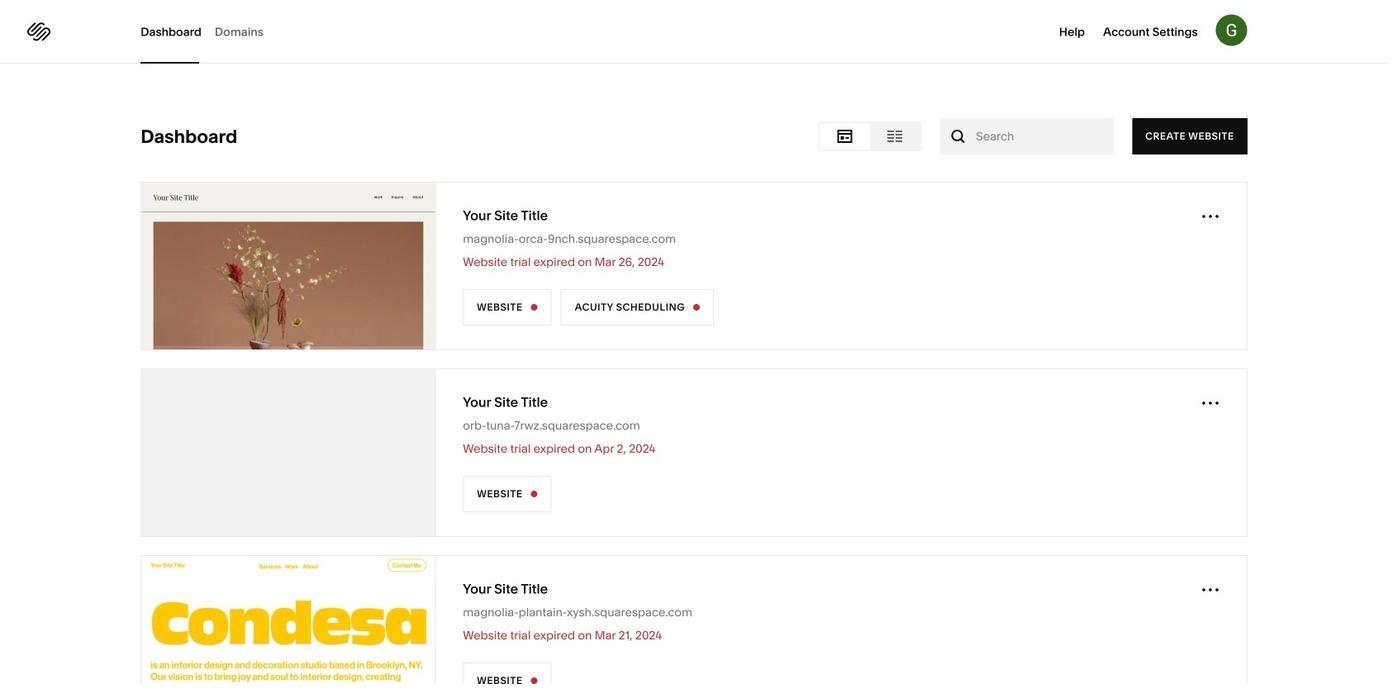 Task type: vqa. For each thing, say whether or not it's contained in the screenshot.
Cerca field
no



Task type: describe. For each thing, give the bounding box(es) containing it.
1 horizontal spatial tab list
[[820, 123, 920, 150]]

0 horizontal spatial tab list
[[141, 0, 277, 64]]



Task type: locate. For each thing, give the bounding box(es) containing it.
0 vertical spatial tab list
[[141, 0, 277, 64]]

tab list
[[141, 0, 277, 64], [820, 123, 920, 150]]

1 vertical spatial tab list
[[820, 123, 920, 150]]

Search field
[[976, 127, 1078, 145]]



